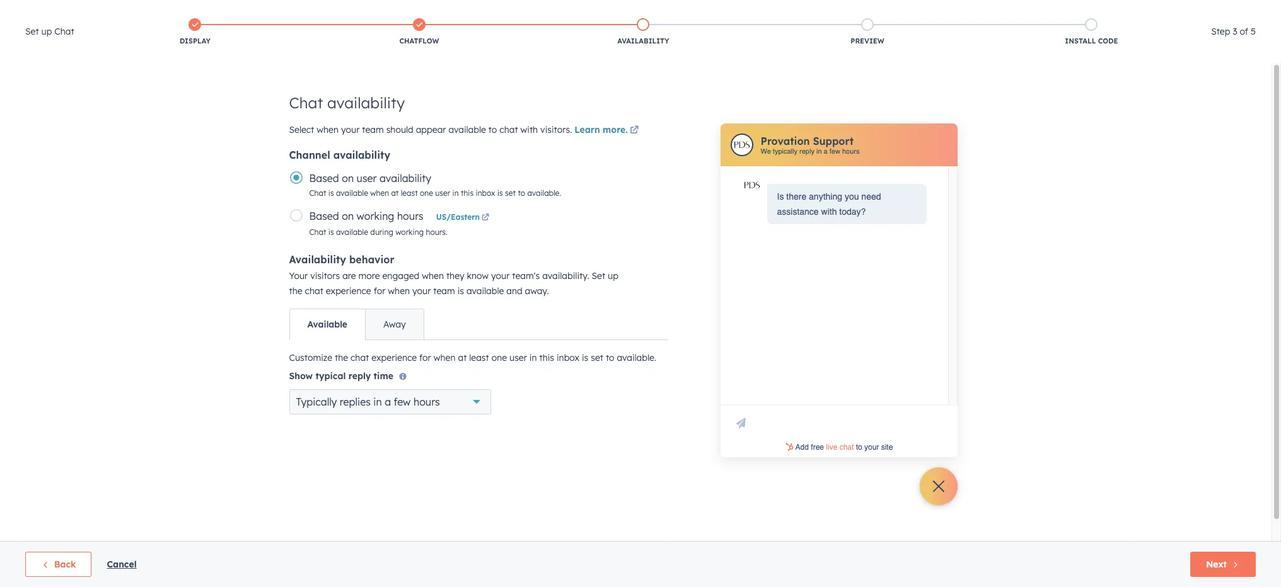 Task type: describe. For each thing, give the bounding box(es) containing it.
back button
[[25, 552, 92, 578]]

typically replies in a few hours button
[[289, 390, 491, 415]]

typically
[[773, 147, 798, 155]]

select when your team should appear available to chat with visitors.
[[289, 124, 572, 136]]

is inside availability behavior your visitors are more engaged when they know your team's availability. set up the chat experience for when your team is available and away.
[[458, 286, 464, 297]]

a inside the typically replies in a few hours popup button
[[385, 396, 391, 409]]

0 horizontal spatial team
[[362, 124, 384, 136]]

1 vertical spatial this
[[540, 353, 554, 364]]

chat for chat availability
[[289, 93, 323, 112]]

up inside availability behavior your visitors are more engaged when they know your team's availability. set up the chat experience for when your team is available and away.
[[608, 271, 619, 282]]

for inside availability behavior your visitors are more engaged when they know your team's availability. set up the chat experience for when your team is available and away.
[[374, 286, 386, 297]]

customize
[[289, 353, 332, 364]]

step 3 of 5
[[1212, 26, 1256, 37]]

we
[[761, 147, 771, 155]]

set up chat
[[25, 26, 74, 37]]

based for based on user availability
[[309, 172, 339, 185]]

list containing display
[[83, 16, 1204, 49]]

1 horizontal spatial the
[[335, 353, 348, 364]]

available down based on user availability
[[336, 189, 368, 198]]

us/eastern
[[436, 213, 480, 222]]

provation support we typically reply in a few hours
[[761, 135, 860, 155]]

0 horizontal spatial working
[[357, 210, 394, 223]]

they
[[446, 271, 465, 282]]

engaged
[[382, 271, 420, 282]]

provation
[[761, 135, 810, 147]]

2 menu item from the left
[[1011, 0, 1035, 20]]

chat inside set up chat heading
[[54, 26, 74, 37]]

hours inside provation support we typically reply in a few hours
[[843, 147, 860, 155]]

back
[[54, 559, 76, 571]]

2 vertical spatial user
[[510, 353, 527, 364]]

hours.
[[426, 228, 448, 237]]

experience inside availability behavior your visitors are more engaged when they know your team's availability. set up the chat experience for when your team is available and away.
[[326, 286, 371, 297]]

show
[[289, 371, 313, 382]]

0 horizontal spatial least
[[401, 189, 418, 198]]

is
[[777, 192, 784, 202]]

your
[[289, 271, 308, 282]]

today?
[[840, 207, 866, 217]]

select
[[289, 124, 314, 136]]

tab list containing available
[[289, 309, 424, 341]]

link opens in a new window image inside us/eastern link
[[482, 214, 489, 222]]

search button
[[1249, 26, 1270, 48]]

away link
[[365, 310, 424, 340]]

1 vertical spatial experience
[[372, 353, 417, 364]]

chat is available when at least one user in this inbox is set to available.
[[309, 189, 561, 198]]

chat for chat is available during working hours.
[[309, 228, 326, 237]]

1 horizontal spatial your
[[412, 286, 431, 297]]

typical
[[316, 371, 346, 382]]

display completed list item
[[83, 16, 307, 49]]

1 vertical spatial available.
[[617, 353, 657, 364]]

more.
[[603, 124, 628, 136]]

agent says: is there anything you need assistance with today? element
[[777, 189, 917, 219]]

1 horizontal spatial chat
[[351, 353, 369, 364]]

4 menu item from the left
[[1064, 0, 1088, 20]]

need
[[862, 192, 881, 202]]

there
[[787, 192, 807, 202]]

and
[[507, 286, 523, 297]]

2 vertical spatial availability
[[380, 172, 431, 185]]

1 horizontal spatial to
[[518, 189, 525, 198]]

set up chat heading
[[25, 24, 74, 39]]

more
[[359, 271, 380, 282]]

1 vertical spatial your
[[491, 271, 510, 282]]

typically
[[296, 396, 337, 409]]

3 menu item from the left
[[1035, 0, 1064, 20]]

0 vertical spatial one
[[420, 189, 433, 198]]

1 horizontal spatial set
[[591, 353, 604, 364]]

channel availability
[[289, 149, 390, 161]]

0 vertical spatial user
[[357, 172, 377, 185]]

display
[[180, 37, 211, 45]]

on for user
[[342, 172, 354, 185]]

a inside provation support we typically reply in a few hours
[[824, 147, 828, 155]]

0 vertical spatial your
[[341, 124, 360, 136]]

availability for availability behavior your visitors are more engaged when they know your team's availability. set up the chat experience for when your team is available and away.
[[289, 254, 346, 266]]

1 vertical spatial reply
[[349, 371, 371, 382]]

availability for availability
[[618, 37, 669, 45]]

availability list item
[[531, 16, 756, 49]]

chat is available during working hours.
[[309, 228, 448, 237]]

chat inside availability behavior your visitors are more engaged when they know your team's availability. set up the chat experience for when your team is available and away.
[[305, 286, 323, 297]]

based on user availability
[[309, 172, 431, 185]]

chatflow completed list item
[[307, 16, 531, 49]]

install
[[1065, 37, 1096, 45]]

install code list item
[[980, 16, 1204, 49]]

availability behavior your visitors are more engaged when they know your team's availability. set up the chat experience for when your team is available and away.
[[289, 254, 619, 297]]

time
[[374, 371, 393, 382]]

0 vertical spatial this
[[461, 189, 474, 198]]

1 link opens in a new window image from the top
[[482, 213, 489, 224]]

you
[[845, 192, 859, 202]]

availability.
[[542, 271, 589, 282]]

visitors
[[310, 271, 340, 282]]

1 horizontal spatial at
[[458, 353, 467, 364]]

cancel button
[[107, 558, 137, 573]]

should
[[386, 124, 414, 136]]

1 vertical spatial hours
[[397, 210, 424, 223]]

is there anything you need assistance with today?
[[777, 192, 881, 217]]



Task type: vqa. For each thing, say whether or not it's contained in the screenshot.
onboarding.steps.sendTrackedEmailInGmail.title image at bottom left
no



Task type: locate. For each thing, give the bounding box(es) containing it.
1 vertical spatial working
[[396, 228, 424, 237]]

assistance
[[777, 207, 819, 217]]

0 horizontal spatial this
[[461, 189, 474, 198]]

behavior
[[349, 254, 394, 266]]

menu
[[961, 0, 1266, 20]]

anything
[[809, 192, 843, 202]]

during
[[370, 228, 393, 237]]

hours
[[843, 147, 860, 155], [397, 210, 424, 223], [414, 396, 440, 409]]

1 vertical spatial one
[[492, 353, 507, 364]]

0 horizontal spatial the
[[289, 286, 302, 297]]

few
[[830, 147, 841, 155], [394, 396, 411, 409]]

0 vertical spatial working
[[357, 210, 394, 223]]

in
[[817, 147, 822, 155], [453, 189, 459, 198], [530, 353, 537, 364], [374, 396, 382, 409]]

set
[[25, 26, 39, 37], [592, 271, 606, 282]]

reply inside provation support we typically reply in a few hours
[[800, 147, 815, 155]]

customize the chat experience for when at least one user in this inbox is set to available.
[[289, 353, 657, 364]]

0 horizontal spatial availability
[[289, 254, 346, 266]]

3
[[1233, 26, 1238, 37]]

support
[[813, 135, 854, 147]]

away
[[383, 319, 406, 330]]

few inside provation support we typically reply in a few hours
[[830, 147, 841, 155]]

based on working hours
[[309, 210, 424, 223]]

1 vertical spatial for
[[419, 353, 431, 364]]

for down "more"
[[374, 286, 386, 297]]

2 vertical spatial your
[[412, 286, 431, 297]]

settings link
[[1089, 3, 1105, 17]]

based
[[309, 172, 339, 185], [309, 210, 339, 223]]

0 vertical spatial available.
[[528, 189, 561, 198]]

few right "replies"
[[394, 396, 411, 409]]

one
[[420, 189, 433, 198], [492, 353, 507, 364]]

0 horizontal spatial few
[[394, 396, 411, 409]]

team left should
[[362, 124, 384, 136]]

is
[[328, 189, 334, 198], [498, 189, 503, 198], [328, 228, 334, 237], [458, 286, 464, 297], [582, 353, 589, 364]]

with left visitors.
[[521, 124, 538, 136]]

hubspot-live-chat-viral-iframe element
[[723, 442, 955, 455]]

1 horizontal spatial available.
[[617, 353, 657, 364]]

1 horizontal spatial for
[[419, 353, 431, 364]]

this
[[461, 189, 474, 198], [540, 353, 554, 364]]

chat availability
[[289, 93, 405, 112]]

on for working
[[342, 210, 354, 223]]

working up chat is available during working hours.
[[357, 210, 394, 223]]

your down engaged in the top of the page
[[412, 286, 431, 297]]

link opens in a new window image
[[630, 124, 639, 139], [630, 126, 639, 136]]

5
[[1251, 26, 1256, 37]]

1 horizontal spatial few
[[830, 147, 841, 155]]

available down know
[[467, 286, 504, 297]]

0 vertical spatial hours
[[843, 147, 860, 155]]

replies
[[340, 396, 371, 409]]

availability for channel availability
[[333, 149, 390, 161]]

set inside availability behavior your visitors are more engaged when they know your team's availability. set up the chat experience for when your team is available and away.
[[592, 271, 606, 282]]

availability up should
[[327, 93, 405, 112]]

0 vertical spatial up
[[41, 26, 52, 37]]

2 horizontal spatial to
[[606, 353, 615, 364]]

1 vertical spatial few
[[394, 396, 411, 409]]

1 vertical spatial availability
[[289, 254, 346, 266]]

up inside heading
[[41, 26, 52, 37]]

1 on from the top
[[342, 172, 354, 185]]

2 vertical spatial chat
[[351, 353, 369, 364]]

chat for chat is available when at least one user in this inbox is set to available.
[[309, 189, 326, 198]]

0 vertical spatial to
[[489, 124, 497, 136]]

the inside availability behavior your visitors are more engaged when they know your team's availability. set up the chat experience for when your team is available and away.
[[289, 286, 302, 297]]

1 vertical spatial team
[[433, 286, 455, 297]]

typically replies in a few hours
[[296, 396, 440, 409]]

2 link opens in a new window image from the top
[[630, 126, 639, 136]]

cancel
[[107, 559, 137, 571]]

availability
[[618, 37, 669, 45], [289, 254, 346, 266]]

chatflow
[[399, 37, 439, 45]]

based up chat is available during working hours.
[[309, 210, 339, 223]]

us/eastern link
[[436, 213, 491, 224]]

2 based from the top
[[309, 210, 339, 223]]

on up chat is available during working hours.
[[342, 210, 354, 223]]

set inside heading
[[25, 26, 39, 37]]

availability inside availability behavior your visitors are more engaged when they know your team's availability. set up the chat experience for when your team is available and away.
[[289, 254, 346, 266]]

team inside availability behavior your visitors are more engaged when they know your team's availability. set up the chat experience for when your team is available and away.
[[433, 286, 455, 297]]

reply
[[800, 147, 815, 155], [349, 371, 371, 382]]

show typical reply time
[[289, 371, 393, 382]]

few inside popup button
[[394, 396, 411, 409]]

with inside is there anything you need assistance with today?
[[821, 207, 837, 217]]

working left hours.
[[396, 228, 424, 237]]

at
[[391, 189, 399, 198], [458, 353, 467, 364]]

0 horizontal spatial for
[[374, 286, 386, 297]]

Search HubSpot search field
[[1104, 26, 1259, 48]]

with down anything
[[821, 207, 837, 217]]

your down chat availability
[[341, 124, 360, 136]]

on
[[342, 172, 354, 185], [342, 210, 354, 223]]

0 vertical spatial with
[[521, 124, 538, 136]]

0 vertical spatial on
[[342, 172, 354, 185]]

1 vertical spatial with
[[821, 207, 837, 217]]

reply left time
[[349, 371, 371, 382]]

list
[[83, 16, 1204, 49]]

0 vertical spatial for
[[374, 286, 386, 297]]

preview
[[851, 37, 885, 45]]

0 horizontal spatial set
[[505, 189, 516, 198]]

0 horizontal spatial experience
[[326, 286, 371, 297]]

available down "based on working hours"
[[336, 228, 368, 237]]

0 horizontal spatial set
[[25, 26, 39, 37]]

availability for chat availability
[[327, 93, 405, 112]]

1 horizontal spatial one
[[492, 353, 507, 364]]

2 horizontal spatial chat
[[500, 124, 518, 136]]

1 vertical spatial user
[[435, 189, 450, 198]]

2 link opens in a new window image from the top
[[482, 214, 489, 222]]

1 horizontal spatial availability
[[618, 37, 669, 45]]

learn more.
[[575, 124, 628, 136]]

1 based from the top
[[309, 172, 339, 185]]

install code
[[1065, 37, 1118, 45]]

1 vertical spatial least
[[469, 353, 489, 364]]

0 horizontal spatial inbox
[[476, 189, 495, 198]]

0 vertical spatial set
[[25, 26, 39, 37]]

0 horizontal spatial at
[[391, 189, 399, 198]]

team
[[362, 124, 384, 136], [433, 286, 455, 297]]

a right typically
[[824, 147, 828, 155]]

are
[[343, 271, 356, 282]]

learn
[[575, 124, 600, 136]]

experience down are
[[326, 286, 371, 297]]

available
[[449, 124, 486, 136], [336, 189, 368, 198], [336, 228, 368, 237], [467, 286, 504, 297]]

1 horizontal spatial user
[[435, 189, 450, 198]]

0 horizontal spatial available.
[[528, 189, 561, 198]]

code
[[1098, 37, 1118, 45]]

the
[[289, 286, 302, 297], [335, 353, 348, 364]]

working
[[357, 210, 394, 223], [396, 228, 424, 237]]

0 horizontal spatial up
[[41, 26, 52, 37]]

availability up the chat is available when at least one user in this inbox is set to available.
[[380, 172, 431, 185]]

chat
[[54, 26, 74, 37], [289, 93, 323, 112], [309, 189, 326, 198], [309, 228, 326, 237]]

tab list
[[289, 309, 424, 341]]

to
[[489, 124, 497, 136], [518, 189, 525, 198], [606, 353, 615, 364]]

1 menu item from the left
[[961, 0, 1011, 20]]

0 vertical spatial chat
[[500, 124, 518, 136]]

available
[[307, 319, 348, 330]]

0 horizontal spatial to
[[489, 124, 497, 136]]

menu item
[[961, 0, 1011, 20], [1011, 0, 1035, 20], [1035, 0, 1064, 20], [1064, 0, 1088, 20]]

up
[[41, 26, 52, 37], [608, 271, 619, 282]]

1 vertical spatial up
[[608, 271, 619, 282]]

available.
[[528, 189, 561, 198], [617, 353, 657, 364]]

chat down visitors
[[305, 286, 323, 297]]

visitors.
[[541, 124, 572, 136]]

2 vertical spatial hours
[[414, 396, 440, 409]]

next
[[1207, 559, 1227, 571]]

the down your
[[289, 286, 302, 297]]

1 vertical spatial availability
[[333, 149, 390, 161]]

link opens in a new window image
[[482, 213, 489, 224], [482, 214, 489, 222]]

user
[[357, 172, 377, 185], [435, 189, 450, 198], [510, 353, 527, 364]]

appear
[[416, 124, 446, 136]]

0 vertical spatial set
[[505, 189, 516, 198]]

0 horizontal spatial your
[[341, 124, 360, 136]]

1 horizontal spatial inbox
[[557, 353, 580, 364]]

0 horizontal spatial one
[[420, 189, 433, 198]]

2 vertical spatial to
[[606, 353, 615, 364]]

away.
[[525, 286, 549, 297]]

0 horizontal spatial with
[[521, 124, 538, 136]]

1 horizontal spatial set
[[592, 271, 606, 282]]

based down channel
[[309, 172, 339, 185]]

1 vertical spatial set
[[592, 271, 606, 282]]

the up show typical reply time
[[335, 353, 348, 364]]

available right appear
[[449, 124, 486, 136]]

settings image
[[1091, 5, 1103, 17]]

in inside popup button
[[374, 396, 382, 409]]

1 horizontal spatial reply
[[800, 147, 815, 155]]

availability up based on user availability
[[333, 149, 390, 161]]

0 horizontal spatial user
[[357, 172, 377, 185]]

set
[[505, 189, 516, 198], [591, 353, 604, 364]]

0 vertical spatial experience
[[326, 286, 371, 297]]

channel
[[289, 149, 330, 161]]

next button
[[1191, 552, 1256, 578]]

team down they on the top left of the page
[[433, 286, 455, 297]]

1 vertical spatial to
[[518, 189, 525, 198]]

when
[[317, 124, 339, 136], [370, 189, 389, 198], [422, 271, 444, 282], [388, 286, 410, 297], [434, 353, 456, 364]]

1 vertical spatial set
[[591, 353, 604, 364]]

0 vertical spatial at
[[391, 189, 399, 198]]

0 horizontal spatial chat
[[305, 286, 323, 297]]

link opens in a new window image inside learn more. 'link'
[[630, 126, 639, 136]]

1 horizontal spatial this
[[540, 353, 554, 364]]

learn more. link
[[575, 124, 641, 139]]

based for based on working hours
[[309, 210, 339, 223]]

step
[[1212, 26, 1231, 37]]

experience up time
[[372, 353, 417, 364]]

search image
[[1255, 33, 1264, 42]]

1 horizontal spatial experience
[[372, 353, 417, 364]]

inbox
[[476, 189, 495, 198], [557, 353, 580, 364]]

hours inside the typically replies in a few hours popup button
[[414, 396, 440, 409]]

availability inside 'list item'
[[618, 37, 669, 45]]

for
[[374, 286, 386, 297], [419, 353, 431, 364]]

chat up show typical reply time
[[351, 353, 369, 364]]

1 horizontal spatial least
[[469, 353, 489, 364]]

0 vertical spatial few
[[830, 147, 841, 155]]

1 vertical spatial a
[[385, 396, 391, 409]]

1 horizontal spatial working
[[396, 228, 424, 237]]

1 vertical spatial chat
[[305, 286, 323, 297]]

preview list item
[[756, 16, 980, 49]]

team's
[[512, 271, 540, 282]]

2 horizontal spatial your
[[491, 271, 510, 282]]

of
[[1240, 26, 1249, 37]]

0 vertical spatial a
[[824, 147, 828, 155]]

your up and
[[491, 271, 510, 282]]

know
[[467, 271, 489, 282]]

0 vertical spatial inbox
[[476, 189, 495, 198]]

a down time
[[385, 396, 391, 409]]

on down channel availability
[[342, 172, 354, 185]]

for down the away link
[[419, 353, 431, 364]]

1 horizontal spatial up
[[608, 271, 619, 282]]

your
[[341, 124, 360, 136], [491, 271, 510, 282], [412, 286, 431, 297]]

1 link opens in a new window image from the top
[[630, 124, 639, 139]]

2 horizontal spatial user
[[510, 353, 527, 364]]

in inside provation support we typically reply in a few hours
[[817, 147, 822, 155]]

0 vertical spatial based
[[309, 172, 339, 185]]

0 horizontal spatial a
[[385, 396, 391, 409]]

chat left visitors.
[[500, 124, 518, 136]]

available inside availability behavior your visitors are more engaged when they know your team's availability. set up the chat experience for when your team is available and away.
[[467, 286, 504, 297]]

1 horizontal spatial team
[[433, 286, 455, 297]]

available link
[[290, 310, 365, 340]]

0 vertical spatial team
[[362, 124, 384, 136]]

0 vertical spatial least
[[401, 189, 418, 198]]

a
[[824, 147, 828, 155], [385, 396, 391, 409]]

2 on from the top
[[342, 210, 354, 223]]

least
[[401, 189, 418, 198], [469, 353, 489, 364]]

few up anything
[[830, 147, 841, 155]]

1 vertical spatial at
[[458, 353, 467, 364]]

1 vertical spatial inbox
[[557, 353, 580, 364]]

reply right typically
[[800, 147, 815, 155]]

0 vertical spatial availability
[[618, 37, 669, 45]]



